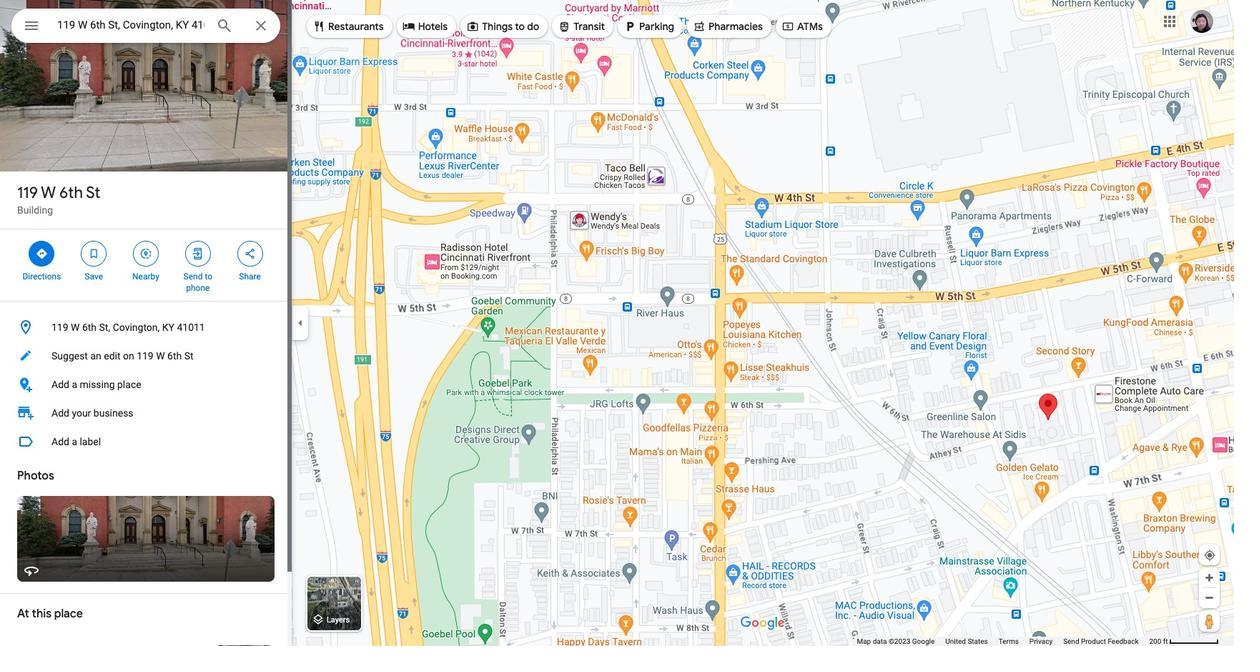 Task type: describe. For each thing, give the bounding box(es) containing it.

[[693, 19, 706, 34]]

 search field
[[11, 9, 280, 46]]

 things to do
[[466, 19, 539, 34]]

map data ©2023 google
[[857, 638, 935, 646]]

actions for 119 w 6th st region
[[0, 230, 292, 301]]

send to phone
[[183, 272, 212, 293]]


[[313, 19, 325, 34]]

add your business link
[[0, 399, 292, 428]]

suggest
[[51, 350, 88, 362]]

send product feedback button
[[1063, 637, 1139, 646]]

phone
[[186, 283, 210, 293]]

send for send to phone
[[183, 272, 203, 282]]


[[402, 19, 415, 34]]

at
[[17, 607, 29, 621]]

add for add a missing place
[[51, 379, 69, 390]]

6th for st
[[59, 183, 83, 203]]

add for add a label
[[51, 436, 69, 448]]

add a label button
[[0, 428, 292, 456]]

google
[[912, 638, 935, 646]]

add a missing place
[[51, 379, 141, 390]]

zoom out image
[[1204, 593, 1215, 604]]

send for send product feedback
[[1063, 638, 1079, 646]]

missing
[[80, 379, 115, 390]]


[[191, 246, 204, 262]]

place inside button
[[117, 379, 141, 390]]

 atms
[[782, 19, 823, 34]]

to inside " things to do"
[[515, 20, 525, 33]]

an
[[90, 350, 101, 362]]

privacy
[[1030, 638, 1053, 646]]

your
[[72, 408, 91, 419]]

none field inside the 119 w 6th st, covington, ky 41011 field
[[57, 16, 205, 34]]

2 horizontal spatial w
[[156, 350, 165, 362]]

to inside send to phone
[[205, 272, 212, 282]]

data
[[873, 638, 887, 646]]

united
[[946, 638, 966, 646]]

ft
[[1163, 638, 1168, 646]]


[[139, 246, 152, 262]]


[[35, 246, 48, 262]]

parking
[[639, 20, 674, 33]]


[[624, 19, 637, 34]]

119 w 6th st main content
[[0, 0, 292, 646]]

footer inside google maps element
[[857, 637, 1150, 646]]

zoom in image
[[1204, 573, 1215, 584]]

share
[[239, 272, 261, 282]]


[[87, 246, 100, 262]]

st inside button
[[184, 350, 193, 362]]

 hotels
[[402, 19, 448, 34]]


[[466, 19, 479, 34]]

a for label
[[72, 436, 77, 448]]

privacy button
[[1030, 637, 1053, 646]]

200
[[1150, 638, 1162, 646]]

business
[[94, 408, 133, 419]]

w for st
[[41, 183, 56, 203]]

suggest an edit on 119 w 6th st
[[51, 350, 193, 362]]

119 w 6th st, covington, ky 41011 button
[[0, 313, 292, 342]]

map
[[857, 638, 871, 646]]

6th inside suggest an edit on 119 w 6th st button
[[167, 350, 182, 362]]

show street view coverage image
[[1199, 611, 1220, 632]]



Task type: vqa. For each thing, say whether or not it's contained in the screenshot.
''
yes



Task type: locate. For each thing, give the bounding box(es) containing it.
3 add from the top
[[51, 436, 69, 448]]

w up "suggest"
[[71, 322, 80, 333]]

0 vertical spatial st
[[86, 183, 100, 203]]

st down "41011"
[[184, 350, 193, 362]]

1 vertical spatial send
[[1063, 638, 1079, 646]]

119 up the building
[[17, 183, 38, 203]]

add
[[51, 379, 69, 390], [51, 408, 69, 419], [51, 436, 69, 448]]

transit
[[574, 20, 605, 33]]

0 vertical spatial 6th
[[59, 183, 83, 203]]

a for missing
[[72, 379, 77, 390]]

building
[[17, 205, 53, 216]]

w for st,
[[71, 322, 80, 333]]

200 ft button
[[1150, 638, 1219, 646]]

2 vertical spatial 6th
[[167, 350, 182, 362]]

covington,
[[113, 322, 160, 333]]

pharmacies
[[709, 20, 763, 33]]

2 vertical spatial add
[[51, 436, 69, 448]]

send up phone
[[183, 272, 203, 282]]

google maps element
[[0, 0, 1234, 646]]

directions
[[23, 272, 61, 282]]

place down on
[[117, 379, 141, 390]]

a inside button
[[72, 379, 77, 390]]

1 horizontal spatial to
[[515, 20, 525, 33]]

do
[[527, 20, 539, 33]]

6th
[[59, 183, 83, 203], [82, 322, 97, 333], [167, 350, 182, 362]]

collapse side panel image
[[292, 315, 308, 331]]

product
[[1081, 638, 1106, 646]]

w down ky
[[156, 350, 165, 362]]

0 horizontal spatial w
[[41, 183, 56, 203]]


[[244, 246, 256, 262]]

2 vertical spatial 119
[[137, 350, 154, 362]]

a left the missing on the left of page
[[72, 379, 77, 390]]

 transit
[[558, 19, 605, 34]]

6th for st,
[[82, 322, 97, 333]]

label
[[80, 436, 101, 448]]

0 vertical spatial a
[[72, 379, 77, 390]]

show your location image
[[1204, 549, 1216, 562]]

1 vertical spatial to
[[205, 272, 212, 282]]

photos
[[17, 469, 54, 483]]

send
[[183, 272, 203, 282], [1063, 638, 1079, 646]]

119 right on
[[137, 350, 154, 362]]

1 vertical spatial st
[[184, 350, 193, 362]]

a left 'label'
[[72, 436, 77, 448]]

a inside button
[[72, 436, 77, 448]]

footer containing map data ©2023 google
[[857, 637, 1150, 646]]

send inside send to phone
[[183, 272, 203, 282]]

1 add from the top
[[51, 379, 69, 390]]

1 vertical spatial a
[[72, 436, 77, 448]]

to left do
[[515, 20, 525, 33]]

add inside button
[[51, 436, 69, 448]]

119 W 6th St, Covington, KY 41011 field
[[11, 9, 280, 43]]

st up 
[[86, 183, 100, 203]]


[[23, 16, 40, 36]]

1 vertical spatial place
[[54, 607, 83, 621]]

0 vertical spatial send
[[183, 272, 203, 282]]

terms button
[[999, 637, 1019, 646]]

st
[[86, 183, 100, 203], [184, 350, 193, 362]]

119 for st,
[[51, 322, 68, 333]]

0 horizontal spatial 119
[[17, 183, 38, 203]]

1 horizontal spatial w
[[71, 322, 80, 333]]

119 inside 119 w 6th st building
[[17, 183, 38, 203]]

add left 'label'
[[51, 436, 69, 448]]

2 vertical spatial w
[[156, 350, 165, 362]]

 restaurants
[[313, 19, 384, 34]]

st,
[[99, 322, 110, 333]]

6th inside 119 w 6th st building
[[59, 183, 83, 203]]

restaurants
[[328, 20, 384, 33]]

w inside 119 w 6th st building
[[41, 183, 56, 203]]

0 vertical spatial to
[[515, 20, 525, 33]]

2 a from the top
[[72, 436, 77, 448]]

footer
[[857, 637, 1150, 646]]

states
[[968, 638, 988, 646]]

edit
[[104, 350, 120, 362]]

1 horizontal spatial send
[[1063, 638, 1079, 646]]

1 a from the top
[[72, 379, 77, 390]]

0 vertical spatial w
[[41, 183, 56, 203]]

 parking
[[624, 19, 674, 34]]

41011
[[177, 322, 205, 333]]

things
[[482, 20, 513, 33]]

place right this
[[54, 607, 83, 621]]

©2023
[[889, 638, 911, 646]]

add for add your business
[[51, 408, 69, 419]]

6th inside 119 w 6th st, covington, ky 41011 button
[[82, 322, 97, 333]]

119 for st
[[17, 183, 38, 203]]

w up the building
[[41, 183, 56, 203]]

ky
[[162, 322, 174, 333]]

atms
[[797, 20, 823, 33]]

119 w 6th st, covington, ky 41011
[[51, 322, 205, 333]]

1 horizontal spatial st
[[184, 350, 193, 362]]

terms
[[999, 638, 1019, 646]]

0 vertical spatial 119
[[17, 183, 38, 203]]

1 vertical spatial 119
[[51, 322, 68, 333]]

united states button
[[946, 637, 988, 646]]

add a missing place button
[[0, 370, 292, 399]]

feedback
[[1108, 638, 1139, 646]]

0 horizontal spatial place
[[54, 607, 83, 621]]

add left your
[[51, 408, 69, 419]]


[[782, 19, 794, 34]]

 button
[[11, 9, 51, 46]]

at this place
[[17, 607, 83, 621]]

0 vertical spatial add
[[51, 379, 69, 390]]

1 horizontal spatial place
[[117, 379, 141, 390]]

united states
[[946, 638, 988, 646]]

200 ft
[[1150, 638, 1168, 646]]

on
[[123, 350, 134, 362]]

send product feedback
[[1063, 638, 1139, 646]]

send left the product
[[1063, 638, 1079, 646]]

suggest an edit on 119 w 6th st button
[[0, 342, 292, 370]]

this
[[32, 607, 52, 621]]

st inside 119 w 6th st building
[[86, 183, 100, 203]]

0 horizontal spatial send
[[183, 272, 203, 282]]

1 vertical spatial 6th
[[82, 322, 97, 333]]

add down "suggest"
[[51, 379, 69, 390]]

1 vertical spatial add
[[51, 408, 69, 419]]

119 inside 119 w 6th st, covington, ky 41011 button
[[51, 322, 68, 333]]

google account: michele murakami  
(michele.murakami@adept.ai) image
[[1191, 10, 1214, 33]]

0 vertical spatial place
[[117, 379, 141, 390]]


[[558, 19, 571, 34]]

0 horizontal spatial st
[[86, 183, 100, 203]]

119 inside suggest an edit on 119 w 6th st button
[[137, 350, 154, 362]]

0 horizontal spatial to
[[205, 272, 212, 282]]

w
[[41, 183, 56, 203], [71, 322, 80, 333], [156, 350, 165, 362]]

layers
[[327, 616, 350, 625]]

send inside button
[[1063, 638, 1079, 646]]

to
[[515, 20, 525, 33], [205, 272, 212, 282]]

2 add from the top
[[51, 408, 69, 419]]

hotels
[[418, 20, 448, 33]]

save
[[85, 272, 103, 282]]

 pharmacies
[[693, 19, 763, 34]]

119 w 6th st building
[[17, 183, 100, 216]]

place
[[117, 379, 141, 390], [54, 607, 83, 621]]

to up phone
[[205, 272, 212, 282]]

2 horizontal spatial 119
[[137, 350, 154, 362]]

a
[[72, 379, 77, 390], [72, 436, 77, 448]]

add inside button
[[51, 379, 69, 390]]

1 horizontal spatial 119
[[51, 322, 68, 333]]

add a label
[[51, 436, 101, 448]]

add your business
[[51, 408, 133, 419]]

1 vertical spatial w
[[71, 322, 80, 333]]

nearby
[[132, 272, 159, 282]]

119 up "suggest"
[[51, 322, 68, 333]]

None field
[[57, 16, 205, 34]]

119
[[17, 183, 38, 203], [51, 322, 68, 333], [137, 350, 154, 362]]



